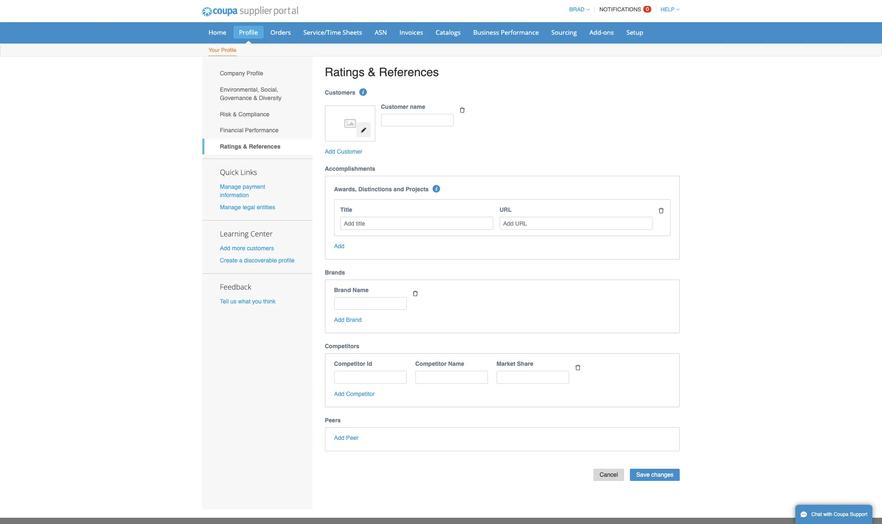 Task type: locate. For each thing, give the bounding box(es) containing it.
sheets
[[343, 28, 363, 36]]

add for add peer
[[334, 435, 345, 442]]

name
[[353, 287, 369, 294], [449, 361, 465, 368]]

1 vertical spatial profile
[[221, 47, 237, 53]]

2 manage from the top
[[220, 204, 241, 211]]

& right risk
[[233, 111, 237, 118]]

0 vertical spatial customer
[[381, 103, 409, 110]]

0 horizontal spatial customer
[[337, 149, 363, 155]]

&
[[368, 65, 376, 79], [254, 95, 258, 101], [233, 111, 237, 118], [243, 143, 247, 150]]

performance for business performance
[[501, 28, 539, 36]]

add up 'peers'
[[334, 391, 345, 398]]

change image image
[[361, 127, 367, 133]]

competitor down competitors
[[334, 361, 366, 368]]

manage down information
[[220, 204, 241, 211]]

ratings down financial
[[220, 143, 242, 150]]

peers
[[325, 418, 341, 424]]

competitor inside button
[[346, 391, 375, 398]]

ratings & references down financial performance
[[220, 143, 281, 150]]

1 vertical spatial customer
[[337, 149, 363, 155]]

your profile link
[[208, 45, 237, 56]]

manage payment information link
[[220, 183, 265, 199]]

competitor down the competitor id text box at the bottom of page
[[346, 391, 375, 398]]

1 vertical spatial name
[[449, 361, 465, 368]]

brand down brands at the left bottom
[[334, 287, 351, 294]]

brad link
[[566, 6, 590, 13]]

you
[[252, 299, 262, 305]]

0 horizontal spatial ratings & references
[[220, 143, 281, 150]]

1 horizontal spatial performance
[[501, 28, 539, 36]]

asn link
[[370, 26, 393, 39]]

0 vertical spatial manage
[[220, 183, 241, 190]]

add competitor
[[334, 391, 375, 398]]

competitor
[[334, 361, 366, 368], [416, 361, 447, 368], [346, 391, 375, 398]]

manage legal entities
[[220, 204, 276, 211]]

profile inside company profile link
[[247, 70, 263, 77]]

business performance link
[[468, 26, 545, 39]]

save changes button
[[631, 470, 680, 481]]

brand down brand name text field
[[346, 317, 362, 324]]

profile inside profile link
[[239, 28, 258, 36]]

business
[[474, 28, 500, 36]]

name up the competitor name text box
[[449, 361, 465, 368]]

risk
[[220, 111, 232, 118]]

add-ons link
[[585, 26, 620, 39]]

name up brand name text field
[[353, 287, 369, 294]]

& left diversity
[[254, 95, 258, 101]]

competitor up the competitor name text box
[[416, 361, 447, 368]]

environmental,
[[220, 86, 259, 93]]

title
[[341, 207, 353, 214]]

references down "financial performance" link at the left top
[[249, 143, 281, 150]]

1 horizontal spatial customer
[[381, 103, 409, 110]]

1 manage from the top
[[220, 183, 241, 190]]

1 horizontal spatial ratings & references
[[325, 65, 439, 79]]

Market Share text field
[[497, 372, 569, 384]]

discoverable
[[244, 258, 277, 264]]

add button
[[334, 242, 345, 251]]

projects
[[406, 186, 429, 193]]

add up competitors
[[334, 317, 345, 324]]

customer up the accomplishments
[[337, 149, 363, 155]]

invoices
[[400, 28, 424, 36]]

manage up information
[[220, 183, 241, 190]]

profile up environmental, social, governance & diversity link
[[247, 70, 263, 77]]

setup link
[[622, 26, 649, 39]]

id
[[367, 361, 372, 368]]

manage inside manage payment information
[[220, 183, 241, 190]]

performance down risk & compliance link
[[245, 127, 279, 134]]

learning center
[[220, 229, 273, 239]]

catalogs link
[[431, 26, 467, 39]]

0 vertical spatial name
[[353, 287, 369, 294]]

0 horizontal spatial ratings
[[220, 143, 242, 150]]

profile for your profile
[[221, 47, 237, 53]]

& down financial performance
[[243, 143, 247, 150]]

1 vertical spatial references
[[249, 143, 281, 150]]

URL text field
[[500, 217, 653, 230]]

0 vertical spatial performance
[[501, 28, 539, 36]]

0 vertical spatial brand
[[334, 287, 351, 294]]

home
[[209, 28, 227, 36]]

social,
[[261, 86, 278, 93]]

customer name
[[381, 103, 426, 110]]

add brand button
[[334, 316, 362, 325]]

performance
[[501, 28, 539, 36], [245, 127, 279, 134]]

customers
[[325, 89, 356, 96]]

chat
[[812, 512, 823, 518]]

profile
[[239, 28, 258, 36], [221, 47, 237, 53], [247, 70, 263, 77]]

profile down coupa supplier portal image
[[239, 28, 258, 36]]

coupa supplier portal image
[[196, 1, 304, 22]]

risk & compliance
[[220, 111, 270, 118]]

Competitor Name text field
[[416, 372, 488, 384]]

add up brands at the left bottom
[[334, 243, 345, 250]]

service/time
[[304, 28, 341, 36]]

quick
[[220, 167, 239, 177]]

add left peer
[[334, 435, 345, 442]]

brand inside button
[[346, 317, 362, 324]]

home link
[[203, 26, 232, 39]]

navigation
[[566, 1, 680, 18]]

1 vertical spatial manage
[[220, 204, 241, 211]]

risk & compliance link
[[202, 106, 313, 122]]

more
[[232, 245, 246, 252]]

0
[[647, 6, 650, 12]]

add up create
[[220, 245, 231, 252]]

save changes
[[637, 472, 674, 479]]

0 vertical spatial references
[[379, 65, 439, 79]]

0 vertical spatial profile
[[239, 28, 258, 36]]

add more customers link
[[220, 245, 274, 252]]

competitor id
[[334, 361, 372, 368]]

chat with coupa support
[[812, 512, 868, 518]]

add up the accomplishments
[[325, 149, 336, 155]]

ratings up customers on the left of the page
[[325, 65, 365, 79]]

2 vertical spatial profile
[[247, 70, 263, 77]]

us
[[231, 299, 237, 305]]

company profile link
[[202, 65, 313, 82]]

profile inside your profile link
[[221, 47, 237, 53]]

brand
[[334, 287, 351, 294], [346, 317, 362, 324]]

navigation containing notifications 0
[[566, 1, 680, 18]]

payment
[[243, 183, 265, 190]]

add
[[325, 149, 336, 155], [334, 243, 345, 250], [220, 245, 231, 252], [334, 317, 345, 324], [334, 391, 345, 398], [334, 435, 345, 442]]

tell us what you think
[[220, 299, 276, 305]]

1 horizontal spatial name
[[449, 361, 465, 368]]

tell
[[220, 299, 229, 305]]

profile right your
[[221, 47, 237, 53]]

customers
[[247, 245, 274, 252]]

1 vertical spatial performance
[[245, 127, 279, 134]]

competitor name
[[416, 361, 465, 368]]

add for add more customers
[[220, 245, 231, 252]]

brad
[[570, 6, 585, 13]]

cancel link
[[594, 470, 625, 481]]

add for add brand
[[334, 317, 345, 324]]

add peer button
[[334, 434, 359, 443]]

ratings & references
[[325, 65, 439, 79], [220, 143, 281, 150]]

support
[[851, 512, 868, 518]]

1 horizontal spatial ratings
[[325, 65, 365, 79]]

0 horizontal spatial name
[[353, 287, 369, 294]]

brand name
[[334, 287, 369, 294]]

chat with coupa support button
[[796, 506, 873, 525]]

1 vertical spatial ratings
[[220, 143, 242, 150]]

your
[[209, 47, 220, 53]]

ratings & references up additional information image
[[325, 65, 439, 79]]

0 horizontal spatial performance
[[245, 127, 279, 134]]

1 vertical spatial brand
[[346, 317, 362, 324]]

url
[[500, 207, 512, 214]]

performance right business
[[501, 28, 539, 36]]

customer left name
[[381, 103, 409, 110]]

tell us what you think button
[[220, 298, 276, 306]]

references up 'customer name'
[[379, 65, 439, 79]]



Task type: vqa. For each thing, say whether or not it's contained in the screenshot.
FEEDBACK
yes



Task type: describe. For each thing, give the bounding box(es) containing it.
orders
[[271, 28, 291, 36]]

manage legal entities link
[[220, 204, 276, 211]]

service/time sheets link
[[298, 26, 368, 39]]

manage for manage legal entities
[[220, 204, 241, 211]]

feedback
[[220, 282, 251, 292]]

Customer name text field
[[381, 114, 454, 127]]

asn
[[375, 28, 387, 36]]

cancel
[[600, 472, 618, 479]]

profile for company profile
[[247, 70, 263, 77]]

manage payment information
[[220, 183, 265, 199]]

what
[[238, 299, 251, 305]]

diversity
[[259, 95, 282, 101]]

help link
[[657, 6, 680, 13]]

entities
[[257, 204, 276, 211]]

add brand
[[334, 317, 362, 324]]

coupa
[[834, 512, 849, 518]]

add for add
[[334, 243, 345, 250]]

center
[[251, 229, 273, 239]]

add competitor button
[[334, 390, 375, 399]]

customer inside button
[[337, 149, 363, 155]]

Brand Name text field
[[334, 298, 407, 310]]

& inside environmental, social, governance & diversity
[[254, 95, 258, 101]]

company profile
[[220, 70, 263, 77]]

additional information image
[[433, 185, 441, 193]]

company
[[220, 70, 245, 77]]

learning
[[220, 229, 249, 239]]

add more customers
[[220, 245, 274, 252]]

add customer button
[[325, 148, 363, 156]]

help
[[661, 6, 675, 13]]

information
[[220, 192, 249, 199]]

1 vertical spatial ratings & references
[[220, 143, 281, 150]]

add-ons
[[590, 28, 614, 36]]

notifications 0
[[600, 6, 650, 13]]

awards,
[[334, 186, 357, 193]]

awards, distinctions and projects
[[334, 186, 429, 193]]

name for brand name
[[353, 287, 369, 294]]

financial performance
[[220, 127, 279, 134]]

add customer
[[325, 149, 363, 155]]

and
[[394, 186, 404, 193]]

create
[[220, 258, 238, 264]]

competitors
[[325, 344, 360, 350]]

ratings & references link
[[202, 139, 313, 155]]

peer
[[346, 435, 359, 442]]

0 vertical spatial ratings
[[325, 65, 365, 79]]

share
[[518, 361, 534, 368]]

a
[[239, 258, 243, 264]]

brands
[[325, 270, 345, 276]]

legal
[[243, 204, 255, 211]]

name
[[410, 103, 426, 110]]

notifications
[[600, 6, 642, 13]]

invoices link
[[394, 26, 429, 39]]

add-
[[590, 28, 604, 36]]

additional information image
[[360, 88, 367, 96]]

changes
[[652, 472, 674, 479]]

quick links
[[220, 167, 257, 177]]

competitor for competitor name
[[416, 361, 447, 368]]

business performance
[[474, 28, 539, 36]]

service/time sheets
[[304, 28, 363, 36]]

add for add customer
[[325, 149, 336, 155]]

financial performance link
[[202, 122, 313, 139]]

add for add competitor
[[334, 391, 345, 398]]

environmental, social, governance & diversity link
[[202, 82, 313, 106]]

sourcing link
[[546, 26, 583, 39]]

profile
[[279, 258, 295, 264]]

add peer
[[334, 435, 359, 442]]

distinctions
[[359, 186, 392, 193]]

compliance
[[239, 111, 270, 118]]

sourcing
[[552, 28, 577, 36]]

with
[[824, 512, 833, 518]]

name for competitor name
[[449, 361, 465, 368]]

market share
[[497, 361, 534, 368]]

competitor for competitor id
[[334, 361, 366, 368]]

financial
[[220, 127, 244, 134]]

0 horizontal spatial references
[[249, 143, 281, 150]]

create a discoverable profile link
[[220, 258, 295, 264]]

think
[[263, 299, 276, 305]]

profile link
[[234, 26, 264, 39]]

& down asn
[[368, 65, 376, 79]]

Competitor Id text field
[[334, 372, 407, 384]]

Title text field
[[341, 217, 494, 230]]

performance for financial performance
[[245, 127, 279, 134]]

0 vertical spatial ratings & references
[[325, 65, 439, 79]]

1 horizontal spatial references
[[379, 65, 439, 79]]

accomplishments
[[325, 166, 376, 172]]

save
[[637, 472, 650, 479]]

environmental, social, governance & diversity
[[220, 86, 282, 101]]

manage for manage payment information
[[220, 183, 241, 190]]

ons
[[604, 28, 614, 36]]

governance
[[220, 95, 252, 101]]

market
[[497, 361, 516, 368]]

links
[[241, 167, 257, 177]]

logo image
[[329, 110, 371, 138]]



